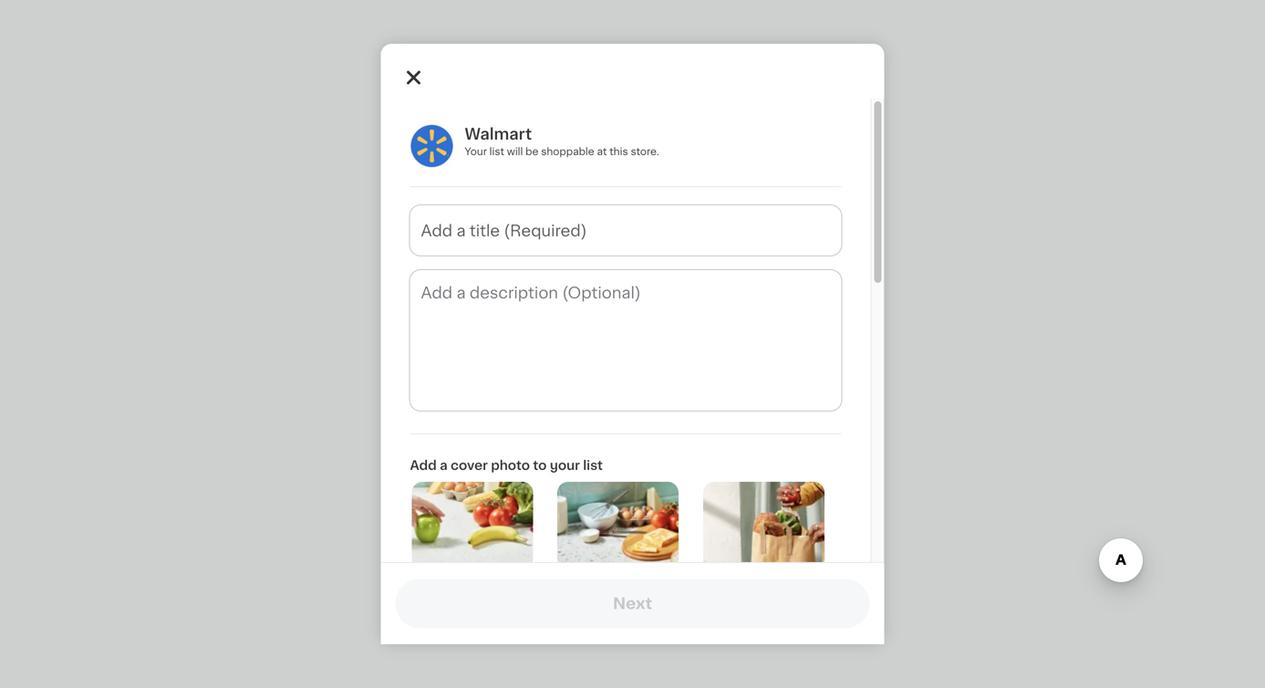 Task type: describe. For each thing, give the bounding box(es) containing it.
list inside walmart your list will be shoppable at this store.
[[490, 146, 505, 157]]

Add a title (Required) text field
[[410, 205, 842, 256]]

your
[[550, 459, 580, 472]]

be
[[526, 146, 539, 157]]

walmart logo image
[[410, 124, 454, 168]]

at
[[597, 146, 607, 157]]

a
[[440, 459, 448, 472]]

add
[[410, 459, 437, 472]]

walmart your list will be shoppable at this store.
[[465, 126, 660, 157]]

will
[[507, 146, 523, 157]]

1 vertical spatial list
[[583, 459, 603, 472]]

cover
[[451, 459, 488, 472]]

to
[[533, 459, 547, 472]]

a person holding a tomato and a grocery bag with a baguette and vegetables. image
[[703, 482, 825, 569]]

add a cover photo to your list
[[410, 459, 603, 472]]

store.
[[631, 146, 660, 157]]



Task type: locate. For each thing, give the bounding box(es) containing it.
a small bottle of milk, a bowl and a whisk, a carton of 6 eggs, a bunch of tomatoes on the vine, sliced cheese, a head of lettuce, and a loaf of bread. image
[[558, 482, 679, 569]]

list
[[490, 146, 505, 157], [583, 459, 603, 472]]

list right "your"
[[583, 459, 603, 472]]

list_add_items dialog
[[381, 44, 885, 688]]

photo
[[491, 459, 530, 472]]

walmart
[[465, 126, 532, 142]]

this
[[610, 146, 628, 157]]

a keyboard, mouse, notebook, cup of pencils, wire cable. image
[[412, 580, 533, 668]]

list down walmart
[[490, 146, 505, 157]]

a tabletop of makeup, skincare, and beauty products. image
[[558, 580, 679, 668]]

your
[[465, 146, 487, 157]]

0 horizontal spatial list
[[490, 146, 505, 157]]

1 horizontal spatial list
[[583, 459, 603, 472]]

none text field inside list_add_items dialog
[[410, 270, 842, 411]]

a person touching an apple, a banana, a bunch of tomatoes, and an assortment of other vegetables on a counter. image
[[412, 482, 533, 569]]

None text field
[[410, 270, 842, 411]]

shoppable
[[541, 146, 595, 157]]

0 vertical spatial list
[[490, 146, 505, 157]]

a table with people sitting around it with a bowl of potato chips, doritos, and cheetos. image
[[703, 580, 825, 668]]



Task type: vqa. For each thing, say whether or not it's contained in the screenshot.
list
yes



